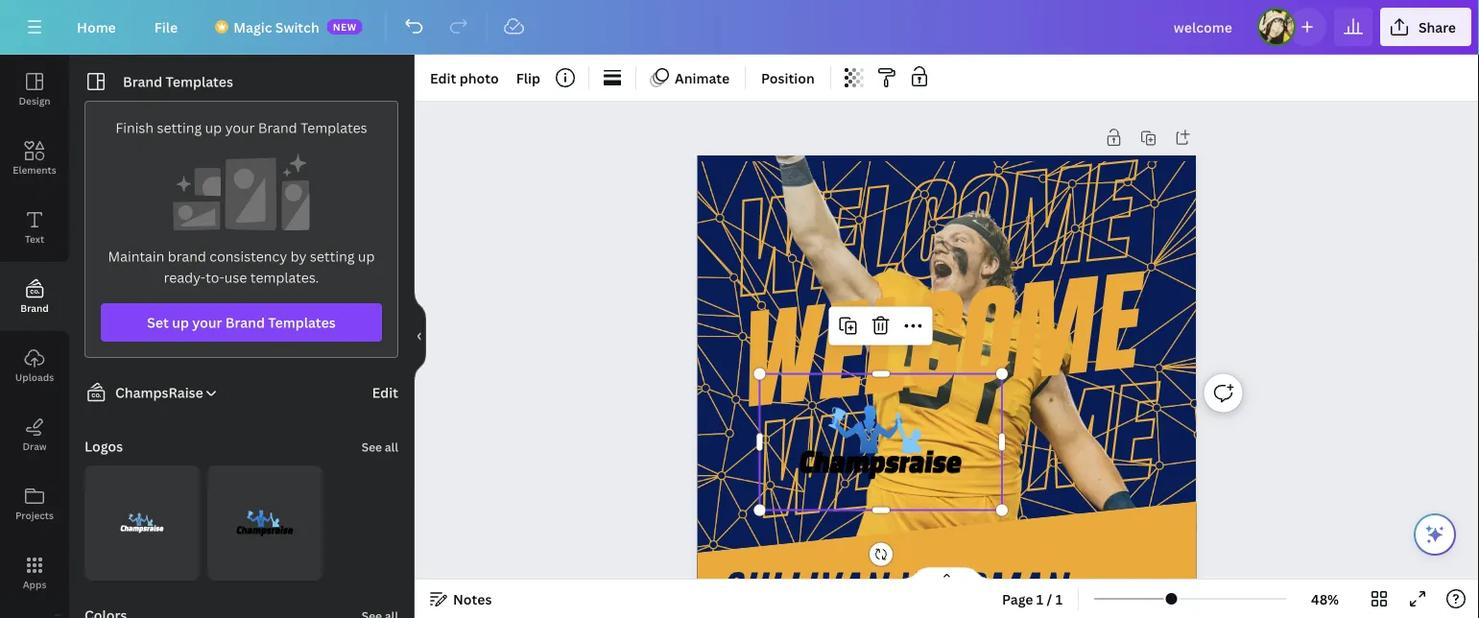 Task type: describe. For each thing, give the bounding box(es) containing it.
magic
[[233, 18, 272, 36]]

all
[[385, 439, 398, 455]]

flip button
[[508, 62, 548, 93]]

side panel tab list
[[0, 55, 69, 618]]

file
[[154, 18, 178, 36]]

brand inside 'brand' button
[[20, 301, 49, 314]]

home link
[[61, 8, 131, 46]]

projects
[[15, 509, 54, 522]]

up inside button
[[172, 313, 189, 332]]

flip
[[516, 69, 540, 87]]

/
[[1047, 590, 1052, 608]]

text button
[[0, 193, 69, 262]]

share
[[1419, 18, 1456, 36]]

champsraise
[[115, 383, 203, 402]]

brand inside set up your brand templates button
[[225, 313, 265, 332]]

champsraise button
[[77, 381, 219, 404]]

set up your brand templates button
[[101, 303, 382, 342]]

animate
[[675, 69, 730, 87]]

elements
[[13, 163, 56, 176]]

1 1 from the left
[[1037, 590, 1044, 608]]

edit photo
[[430, 69, 499, 87]]

apps button
[[0, 538, 69, 608]]

templates inside button
[[268, 313, 336, 332]]

48% button
[[1294, 584, 1356, 614]]

uploads button
[[0, 331, 69, 400]]

48%
[[1311, 590, 1339, 608]]

animate button
[[644, 62, 737, 93]]

position
[[761, 69, 815, 87]]

position button
[[754, 62, 822, 93]]

projects button
[[0, 469, 69, 538]]

1 vertical spatial templates
[[301, 119, 367, 137]]

file button
[[139, 8, 193, 46]]

switch
[[275, 18, 319, 36]]

to-
[[205, 268, 224, 287]]

templates.
[[250, 268, 319, 287]]

home
[[77, 18, 116, 36]]

2 1 from the left
[[1056, 590, 1063, 608]]

see all
[[362, 439, 398, 455]]

logos
[[84, 437, 123, 455]]

edit photo button
[[422, 62, 507, 93]]

draw
[[22, 440, 47, 453]]

uploads
[[15, 371, 54, 383]]

finish setting up your brand templates
[[116, 119, 367, 137]]

maintain brand consistency by setting up ready-to-use templates.
[[108, 247, 375, 287]]

your inside button
[[192, 313, 222, 332]]

maintain
[[108, 247, 164, 265]]

notes
[[453, 590, 492, 608]]

abstract lines background  geometric technology image
[[697, 92, 1213, 608]]

main menu bar
[[0, 0, 1479, 55]]

set up your brand templates
[[147, 313, 336, 332]]

edit for edit
[[372, 383, 398, 402]]



Task type: vqa. For each thing, say whether or not it's contained in the screenshot.
Pro to the right
no



Task type: locate. For each thing, give the bounding box(es) containing it.
setting inside maintain brand consistency by setting up ready-to-use templates.
[[310, 247, 355, 265]]

0 horizontal spatial your
[[192, 313, 222, 332]]

your down brand templates
[[225, 119, 255, 137]]

1 left the /
[[1037, 590, 1044, 608]]

elements button
[[0, 124, 69, 193]]

share button
[[1380, 8, 1472, 46]]

design
[[19, 94, 50, 107]]

edit left "photo"
[[430, 69, 456, 87]]

set
[[147, 313, 169, 332]]

0 vertical spatial up
[[205, 119, 222, 137]]

hide image
[[414, 290, 426, 383]]

0 vertical spatial setting
[[157, 119, 202, 137]]

0 vertical spatial edit
[[430, 69, 456, 87]]

2 vertical spatial up
[[172, 313, 189, 332]]

1 horizontal spatial edit
[[430, 69, 456, 87]]

ready-
[[164, 268, 205, 287]]

0 vertical spatial templates
[[166, 72, 233, 91]]

1 right the /
[[1056, 590, 1063, 608]]

up down brand templates
[[205, 119, 222, 137]]

canva assistant image
[[1424, 523, 1447, 546]]

1 horizontal spatial 1
[[1056, 590, 1063, 608]]

0 horizontal spatial setting
[[157, 119, 202, 137]]

2 horizontal spatial up
[[358, 247, 375, 265]]

your down to-
[[192, 313, 222, 332]]

2 vertical spatial templates
[[268, 313, 336, 332]]

notes button
[[422, 584, 500, 614]]

1 vertical spatial up
[[358, 247, 375, 265]]

up right by
[[358, 247, 375, 265]]

0 horizontal spatial up
[[172, 313, 189, 332]]

up inside maintain brand consistency by setting up ready-to-use templates.
[[358, 247, 375, 265]]

up right set
[[172, 313, 189, 332]]

edit for edit photo
[[430, 69, 456, 87]]

edit
[[430, 69, 456, 87], [372, 383, 398, 402]]

0 horizontal spatial 1
[[1037, 590, 1044, 608]]

page
[[1002, 590, 1033, 608]]

edit button
[[372, 382, 398, 403]]

templates
[[166, 72, 233, 91], [301, 119, 367, 137], [268, 313, 336, 332]]

new
[[333, 20, 357, 33]]

show pages image
[[901, 566, 993, 582]]

1 horizontal spatial setting
[[310, 247, 355, 265]]

Design title text field
[[1158, 8, 1250, 46]]

draw button
[[0, 400, 69, 469]]

setting
[[157, 119, 202, 137], [310, 247, 355, 265]]

0 vertical spatial your
[[225, 119, 255, 137]]

text
[[25, 232, 44, 245]]

design button
[[0, 55, 69, 124]]

edit inside popup button
[[430, 69, 456, 87]]

1 vertical spatial setting
[[310, 247, 355, 265]]

1
[[1037, 590, 1044, 608], [1056, 590, 1063, 608]]

page 1 / 1
[[1002, 590, 1063, 608]]

by
[[290, 247, 307, 265]]

1 vertical spatial edit
[[372, 383, 398, 402]]

brand button
[[0, 262, 69, 331]]

magic switch
[[233, 18, 319, 36]]

photo
[[460, 69, 499, 87]]

apps
[[23, 578, 46, 591]]

up
[[205, 119, 222, 137], [358, 247, 375, 265], [172, 313, 189, 332]]

finish
[[116, 119, 154, 137]]

0 horizontal spatial edit
[[372, 383, 398, 402]]

setting right finish
[[157, 119, 202, 137]]

brand templates
[[123, 72, 233, 91]]

setting right by
[[310, 247, 355, 265]]

see all button
[[360, 427, 400, 466]]

brand
[[123, 72, 162, 91], [258, 119, 297, 137], [20, 301, 49, 314], [225, 313, 265, 332]]

1 horizontal spatial your
[[225, 119, 255, 137]]

edit up see all button
[[372, 383, 398, 402]]

1 horizontal spatial up
[[205, 119, 222, 137]]

use
[[224, 268, 247, 287]]

welcome
[[728, 131, 1143, 332], [736, 241, 1150, 443], [751, 352, 1166, 553]]

consistency
[[210, 247, 287, 265]]

see
[[362, 439, 382, 455]]

brand
[[168, 247, 206, 265]]

1 vertical spatial your
[[192, 313, 222, 332]]

your
[[225, 119, 255, 137], [192, 313, 222, 332]]



